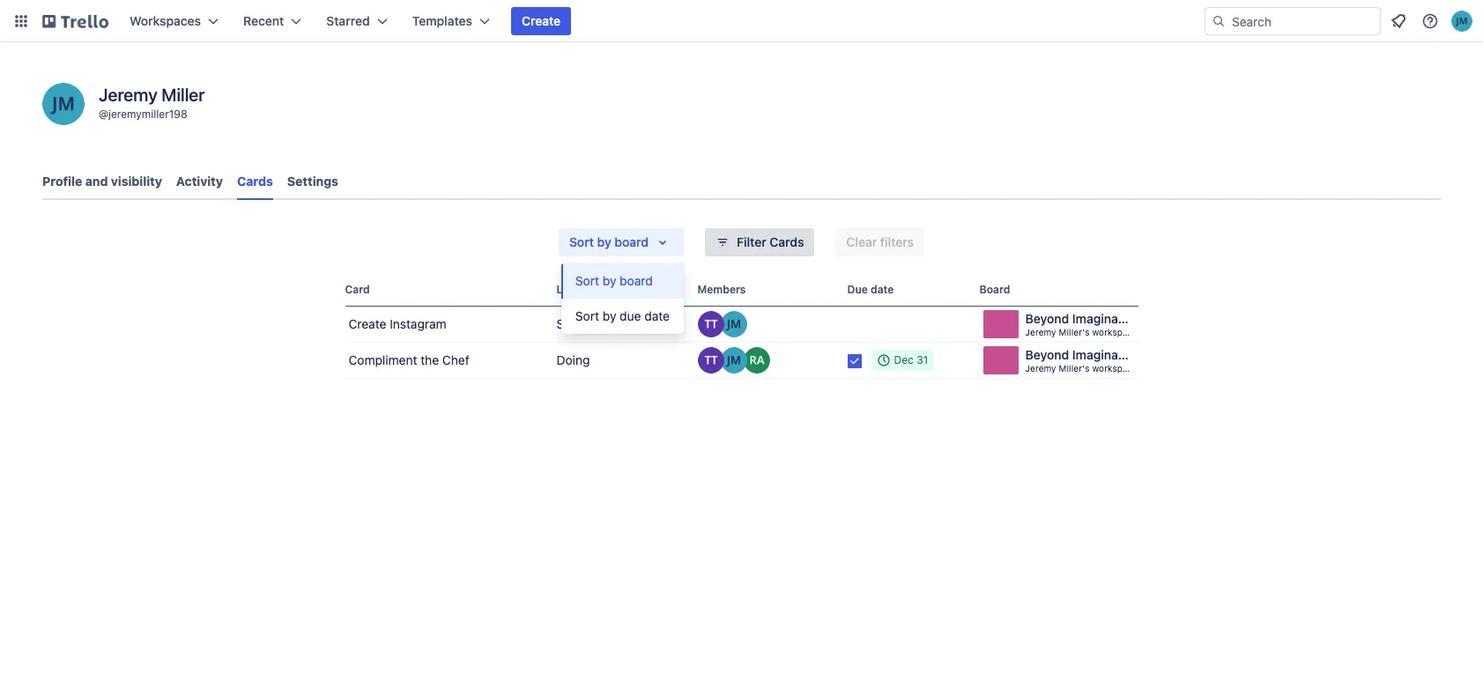 Task type: describe. For each thing, give the bounding box(es) containing it.
31
[[917, 353, 928, 367]]

1 horizontal spatial date
[[871, 283, 894, 296]]

settings
[[287, 174, 338, 189]]

list
[[557, 283, 576, 296]]

2 vertical spatial jeremy
[[1025, 363, 1056, 374]]

sort by due date button
[[561, 299, 684, 334]]

media
[[594, 316, 629, 331]]

starred
[[326, 13, 370, 28]]

sort for sort by board button
[[575, 273, 599, 288]]

profile
[[42, 174, 82, 189]]

starred button
[[316, 7, 398, 35]]

due
[[847, 283, 868, 296]]

clear filters
[[846, 234, 914, 249]]

ruby anderson (rubyanderson7) image
[[743, 347, 770, 374]]

sort for sort by board popup button
[[569, 234, 594, 249]]

sort by board for sort by board button
[[575, 273, 653, 288]]

create for create instagram
[[349, 316, 386, 331]]

jeremy miller (jeremymiller198) image inside primary element
[[1452, 11, 1473, 32]]

sort by board button
[[559, 228, 684, 256]]

board for sort by board button
[[620, 273, 653, 288]]

templates button
[[402, 7, 501, 35]]

by for sort by board popup button
[[597, 234, 611, 249]]

sort by board for sort by board popup button
[[569, 234, 649, 249]]

1 beyond imagination jeremy miller's workspace from the top
[[1025, 311, 1141, 338]]

jeremy inside jeremy miller @ jeremymiller198
[[99, 85, 157, 105]]

by for sort by due date button
[[603, 308, 616, 323]]

clear
[[846, 234, 877, 249]]

compliment
[[349, 353, 417, 368]]

terry turtle (terryturtle) image for doing
[[698, 347, 724, 374]]

menu containing sort by board
[[561, 264, 684, 334]]

activity
[[176, 174, 223, 189]]

create instagram
[[349, 316, 447, 331]]

visibility
[[111, 174, 162, 189]]

2 imagination from the top
[[1072, 347, 1141, 362]]

dec
[[894, 353, 914, 367]]

and
[[85, 174, 108, 189]]

members
[[698, 283, 746, 296]]

jeremy miller @ jeremymiller198
[[99, 85, 205, 121]]

2 beyond imagination jeremy miller's workspace from the top
[[1025, 347, 1141, 374]]

workspaces button
[[119, 7, 229, 35]]

clear filters button
[[836, 228, 925, 256]]

board for sort by board popup button
[[615, 234, 649, 249]]

Search field
[[1226, 8, 1380, 34]]

social
[[557, 316, 591, 331]]

activity link
[[176, 166, 223, 197]]

social media
[[557, 316, 629, 331]]

filter
[[737, 234, 767, 249]]



Task type: vqa. For each thing, say whether or not it's contained in the screenshot.
Create Instagram
yes



Task type: locate. For each thing, give the bounding box(es) containing it.
the
[[421, 353, 439, 368]]

0 vertical spatial date
[[871, 283, 894, 296]]

1 terry turtle (terryturtle) image from the top
[[698, 311, 724, 338]]

sort inside popup button
[[569, 234, 594, 249]]

1 vertical spatial cards
[[770, 234, 804, 249]]

1 vertical spatial board
[[620, 273, 653, 288]]

0 horizontal spatial cards
[[237, 174, 273, 189]]

create inside the create button
[[522, 13, 561, 28]]

0 vertical spatial jeremy
[[99, 85, 157, 105]]

1 vertical spatial create
[[349, 316, 386, 331]]

board
[[980, 283, 1010, 296]]

0 vertical spatial by
[[597, 234, 611, 249]]

1 vertical spatial sort by board
[[575, 273, 653, 288]]

date
[[871, 283, 894, 296], [645, 308, 670, 323]]

sort up 'list'
[[569, 234, 594, 249]]

filters
[[880, 234, 914, 249]]

2 workspace from the top
[[1092, 363, 1138, 374]]

recent button
[[233, 7, 312, 35]]

0 notifications image
[[1388, 11, 1409, 32]]

sort by board up sort by due date
[[575, 273, 653, 288]]

jeremy miller (jeremymiller198) image
[[1452, 11, 1473, 32], [42, 83, 85, 125], [721, 311, 747, 338], [721, 347, 747, 374]]

sort for sort by due date button
[[575, 308, 599, 323]]

due date
[[847, 283, 894, 296]]

jeremy
[[99, 85, 157, 105], [1025, 327, 1056, 338], [1025, 363, 1056, 374]]

profile and visibility link
[[42, 166, 162, 197]]

2 vertical spatial sort
[[575, 308, 599, 323]]

switch to… image
[[12, 12, 30, 30]]

board
[[615, 234, 649, 249], [620, 273, 653, 288]]

profile and visibility
[[42, 174, 162, 189]]

card
[[345, 283, 370, 296]]

back to home image
[[42, 7, 108, 35]]

create button
[[511, 7, 571, 35]]

recent
[[243, 13, 284, 28]]

board inside popup button
[[615, 234, 649, 249]]

1 vertical spatial workspace
[[1092, 363, 1138, 374]]

terry turtle (terryturtle) image
[[698, 311, 724, 338], [698, 347, 724, 374]]

date inside button
[[645, 308, 670, 323]]

primary element
[[0, 0, 1483, 42]]

1 miller's from the top
[[1059, 327, 1090, 338]]

@
[[99, 108, 108, 121]]

workspace
[[1092, 327, 1138, 338], [1092, 363, 1138, 374]]

instagram
[[390, 316, 447, 331]]

by up sort by board button
[[597, 234, 611, 249]]

beyond imagination jeremy miller's workspace
[[1025, 311, 1141, 338], [1025, 347, 1141, 374]]

1 workspace from the top
[[1092, 327, 1138, 338]]

1 vertical spatial miller's
[[1059, 363, 1090, 374]]

board up due
[[620, 273, 653, 288]]

create for create
[[522, 13, 561, 28]]

search image
[[1212, 14, 1226, 28]]

1 vertical spatial jeremy
[[1025, 327, 1056, 338]]

0 vertical spatial beyond
[[1025, 311, 1069, 326]]

sort by board inside button
[[575, 273, 653, 288]]

sort by due date
[[575, 308, 670, 323]]

cards link
[[237, 166, 273, 200]]

by left due
[[603, 308, 616, 323]]

0 vertical spatial board
[[615, 234, 649, 249]]

create inside create instagram link
[[349, 316, 386, 331]]

cards
[[237, 174, 273, 189], [770, 234, 804, 249]]

chef
[[442, 353, 469, 368]]

create instagram link
[[345, 307, 550, 342]]

0 vertical spatial create
[[522, 13, 561, 28]]

0 vertical spatial imagination
[[1072, 311, 1141, 326]]

settings link
[[287, 166, 338, 197]]

1 vertical spatial imagination
[[1072, 347, 1141, 362]]

due
[[620, 308, 641, 323]]

0 vertical spatial miller's
[[1059, 327, 1090, 338]]

1 vertical spatial by
[[603, 273, 616, 288]]

terry turtle (terryturtle) image down members
[[698, 311, 724, 338]]

cards right activity
[[237, 174, 273, 189]]

0 vertical spatial sort
[[569, 234, 594, 249]]

beyond
[[1025, 311, 1069, 326], [1025, 347, 1069, 362]]

terry turtle (terryturtle) image left "ruby anderson (rubyanderson7)" image
[[698, 347, 724, 374]]

sort
[[569, 234, 594, 249], [575, 273, 599, 288], [575, 308, 599, 323]]

by up sort by due date
[[603, 273, 616, 288]]

0 vertical spatial sort by board
[[569, 234, 649, 249]]

imagination
[[1072, 311, 1141, 326], [1072, 347, 1141, 362]]

board inside button
[[620, 273, 653, 288]]

sort by board up sort by board button
[[569, 234, 649, 249]]

by inside popup button
[[597, 234, 611, 249]]

compliment the chef
[[349, 353, 469, 368]]

cards right filter
[[770, 234, 804, 249]]

1 vertical spatial terry turtle (terryturtle) image
[[698, 347, 724, 374]]

1 vertical spatial beyond
[[1025, 347, 1069, 362]]

0 vertical spatial cards
[[237, 174, 273, 189]]

2 terry turtle (terryturtle) image from the top
[[698, 347, 724, 374]]

cards inside button
[[770, 234, 804, 249]]

menu
[[561, 264, 684, 334]]

0 horizontal spatial date
[[645, 308, 670, 323]]

board up sort by board button
[[615, 234, 649, 249]]

0 vertical spatial terry turtle (terryturtle) image
[[698, 311, 724, 338]]

1 vertical spatial beyond imagination jeremy miller's workspace
[[1025, 347, 1141, 374]]

1 imagination from the top
[[1072, 311, 1141, 326]]

sort by board button
[[561, 264, 684, 299]]

terry turtle (terryturtle) image for social media
[[698, 311, 724, 338]]

filter cards
[[737, 234, 804, 249]]

sort by board
[[569, 234, 649, 249], [575, 273, 653, 288]]

by for sort by board button
[[603, 273, 616, 288]]

workspaces
[[130, 13, 201, 28]]

2 beyond from the top
[[1025, 347, 1069, 362]]

1 beyond from the top
[[1025, 311, 1069, 326]]

1 horizontal spatial create
[[522, 13, 561, 28]]

1 vertical spatial date
[[645, 308, 670, 323]]

doing
[[557, 353, 590, 368]]

templates
[[412, 13, 472, 28]]

sort up social media
[[575, 273, 599, 288]]

1 horizontal spatial cards
[[770, 234, 804, 249]]

0 vertical spatial beyond imagination jeremy miller's workspace
[[1025, 311, 1141, 338]]

sort down 'list'
[[575, 308, 599, 323]]

by
[[597, 234, 611, 249], [603, 273, 616, 288], [603, 308, 616, 323]]

2 vertical spatial by
[[603, 308, 616, 323]]

0 vertical spatial workspace
[[1092, 327, 1138, 338]]

sort by board inside popup button
[[569, 234, 649, 249]]

dec 31
[[894, 353, 928, 367]]

miller
[[162, 85, 205, 105]]

1 vertical spatial sort
[[575, 273, 599, 288]]

compliment the chef link
[[345, 343, 550, 378]]

create
[[522, 13, 561, 28], [349, 316, 386, 331]]

miller's
[[1059, 327, 1090, 338], [1059, 363, 1090, 374]]

0 horizontal spatial create
[[349, 316, 386, 331]]

open information menu image
[[1422, 12, 1439, 30]]

jeremymiller198
[[108, 108, 187, 121]]

2 miller's from the top
[[1059, 363, 1090, 374]]

filter cards button
[[705, 228, 815, 256]]



